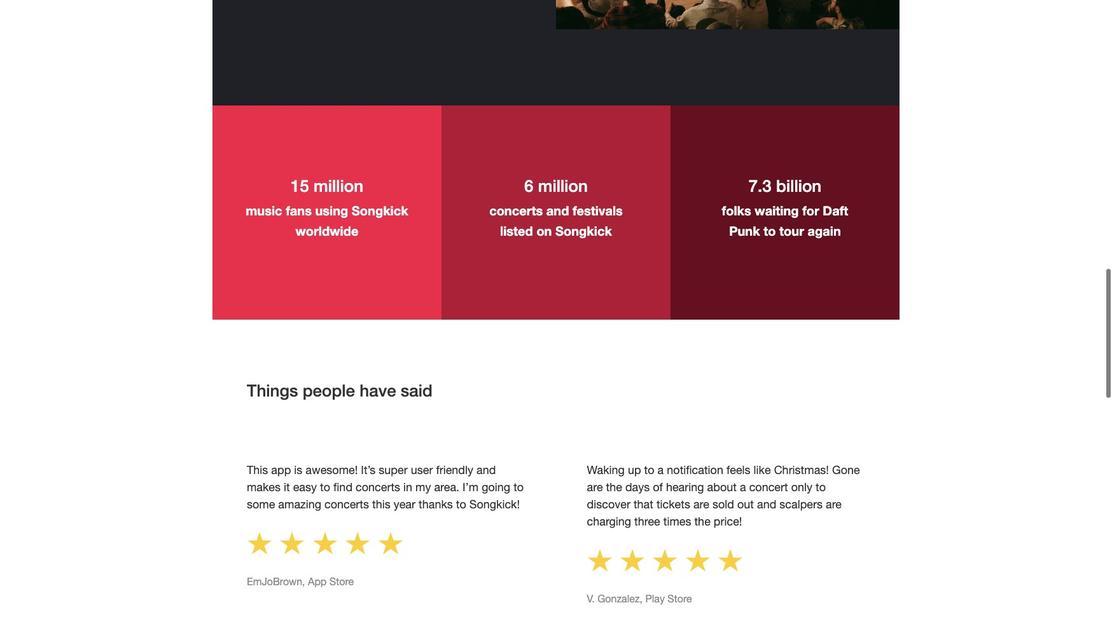 Task type: describe. For each thing, give the bounding box(es) containing it.
to right the up
[[644, 464, 655, 477]]

said
[[401, 381, 433, 401]]

price!
[[714, 515, 742, 529]]

2 horizontal spatial are
[[826, 498, 842, 511]]

three
[[634, 515, 660, 529]]

to right only
[[816, 481, 826, 494]]

0 vertical spatial a
[[658, 464, 664, 477]]

sold
[[713, 498, 734, 511]]

this
[[372, 498, 391, 511]]

1 horizontal spatial store
[[668, 594, 692, 605]]

about
[[707, 481, 737, 494]]

million for 15 million
[[314, 176, 363, 196]]

7.3 billion
[[749, 176, 822, 196]]

emjobrown, app store link
[[247, 574, 354, 590]]

this app is awesome! it's super user friendly and makes it easy to find concerts in my area. i'm going to some amazing concerts this year thanks to songkick!
[[247, 464, 524, 511]]

awesome!
[[306, 464, 358, 477]]

2 vertical spatial concerts
[[325, 498, 369, 511]]

gonzalez,
[[598, 594, 643, 605]]

and inside concerts and festivals listed on songkick
[[546, 203, 569, 218]]

makes
[[247, 481, 281, 494]]

user
[[411, 464, 433, 477]]

folks
[[722, 203, 751, 218]]

year
[[394, 498, 416, 511]]

app
[[308, 576, 327, 588]]

waking up to a notification feels like christmas! gone are the days of hearing about a concert only to discover that tickets are sold out and scalpers are charging three times the price!
[[587, 464, 860, 529]]

discover
[[587, 498, 631, 511]]

find
[[333, 481, 353, 494]]

emjobrown,
[[247, 576, 305, 588]]

waiting
[[755, 203, 799, 218]]

like
[[754, 464, 771, 477]]

concerts inside concerts and festivals listed on songkick
[[489, 203, 543, 218]]

and inside this app is awesome! it's super user friendly and makes it easy to find concerts in my area. i'm going to some amazing concerts this year thanks to songkick!
[[477, 464, 496, 477]]

15
[[291, 176, 309, 196]]

to right going
[[514, 481, 524, 494]]

concert
[[749, 481, 788, 494]]

on
[[537, 223, 552, 238]]

waking
[[587, 464, 625, 477]]

times
[[664, 515, 691, 529]]

scalpers
[[780, 498, 823, 511]]

daft
[[823, 203, 848, 218]]

billion
[[776, 176, 822, 196]]

songkick inside music fans using songkick worldwide
[[352, 203, 408, 218]]

0 horizontal spatial store
[[329, 576, 354, 588]]

days
[[625, 481, 650, 494]]

songkick!
[[469, 498, 520, 511]]

0 horizontal spatial are
[[587, 481, 603, 494]]

for
[[802, 203, 819, 218]]

using
[[315, 203, 348, 218]]

easy
[[293, 481, 317, 494]]

area.
[[434, 481, 459, 494]]

that
[[634, 498, 653, 511]]

i'm
[[463, 481, 479, 494]]

it
[[284, 481, 290, 494]]

people
[[303, 381, 355, 401]]

to left the find
[[320, 481, 330, 494]]

v.
[[587, 594, 595, 605]]

things people have said
[[247, 381, 433, 401]]

and inside waking up to a notification feels like christmas! gone are the days of hearing about a concert only to discover that tickets are sold out and scalpers are charging three times the price!
[[757, 498, 777, 511]]

folks waiting for daft punk to tour again
[[722, 203, 848, 238]]

app
[[271, 464, 291, 477]]



Task type: locate. For each thing, give the bounding box(es) containing it.
1 horizontal spatial a
[[740, 481, 746, 494]]

out
[[737, 498, 754, 511]]

things
[[247, 381, 298, 401]]

and down concert
[[757, 498, 777, 511]]

2 horizontal spatial and
[[757, 498, 777, 511]]

1 horizontal spatial and
[[546, 203, 569, 218]]

songkick
[[352, 203, 408, 218], [556, 223, 612, 238]]

friendly
[[436, 464, 473, 477]]

6 million
[[524, 176, 588, 196]]

emjobrown, app store
[[247, 576, 354, 588]]

are
[[587, 481, 603, 494], [694, 498, 709, 511], [826, 498, 842, 511]]

concerts up listed
[[489, 203, 543, 218]]

of
[[653, 481, 663, 494]]

some
[[247, 498, 275, 511]]

concerts up this
[[356, 481, 400, 494]]

1 million from the left
[[314, 176, 363, 196]]

songkick inside concerts and festivals listed on songkick
[[556, 223, 612, 238]]

7.3
[[749, 176, 772, 196]]

a up of
[[658, 464, 664, 477]]

1 vertical spatial songkick
[[556, 223, 612, 238]]

15 million
[[291, 176, 363, 196]]

amazing
[[278, 498, 321, 511]]

christmas!
[[774, 464, 829, 477]]

festivals
[[573, 203, 623, 218]]

and up going
[[477, 464, 496, 477]]

tickets
[[657, 498, 690, 511]]

to down i'm
[[456, 498, 466, 511]]

v. gonzalez, play store
[[587, 594, 692, 605]]

0 horizontal spatial the
[[606, 481, 622, 494]]

a
[[658, 464, 664, 477], [740, 481, 746, 494]]

concerts down the find
[[325, 498, 369, 511]]

it's
[[361, 464, 376, 477]]

have
[[360, 381, 396, 401]]

are left sold
[[694, 498, 709, 511]]

1 vertical spatial and
[[477, 464, 496, 477]]

0 horizontal spatial songkick
[[352, 203, 408, 218]]

music fans using songkick worldwide
[[246, 203, 408, 238]]

2 vertical spatial and
[[757, 498, 777, 511]]

1 vertical spatial a
[[740, 481, 746, 494]]

only
[[791, 481, 813, 494]]

super
[[379, 464, 408, 477]]

songkick right using
[[352, 203, 408, 218]]

0 horizontal spatial million
[[314, 176, 363, 196]]

million
[[314, 176, 363, 196], [538, 176, 588, 196]]

the
[[606, 481, 622, 494], [695, 515, 711, 529]]

1 vertical spatial concerts
[[356, 481, 400, 494]]

million for 6 million
[[538, 176, 588, 196]]

and
[[546, 203, 569, 218], [477, 464, 496, 477], [757, 498, 777, 511]]

store right "play"
[[668, 594, 692, 605]]

gone
[[832, 464, 860, 477]]

tour
[[780, 223, 804, 238]]

0 horizontal spatial a
[[658, 464, 664, 477]]

million up using
[[314, 176, 363, 196]]

1 vertical spatial the
[[695, 515, 711, 529]]

notification
[[667, 464, 723, 477]]

going
[[482, 481, 510, 494]]

1 horizontal spatial the
[[695, 515, 711, 529]]

million right 6
[[538, 176, 588, 196]]

1 horizontal spatial million
[[538, 176, 588, 196]]

store right app on the bottom left of page
[[329, 576, 354, 588]]

concerts
[[489, 203, 543, 218], [356, 481, 400, 494], [325, 498, 369, 511]]

thanks
[[419, 498, 453, 511]]

0 vertical spatial store
[[329, 576, 354, 588]]

in
[[403, 481, 412, 494]]

again
[[808, 223, 841, 238]]

my
[[416, 481, 431, 494]]

0 vertical spatial and
[[546, 203, 569, 218]]

a up the out
[[740, 481, 746, 494]]

are right scalpers
[[826, 498, 842, 511]]

to
[[764, 223, 776, 238], [644, 464, 655, 477], [320, 481, 330, 494], [514, 481, 524, 494], [816, 481, 826, 494], [456, 498, 466, 511]]

0 vertical spatial the
[[606, 481, 622, 494]]

the right times
[[695, 515, 711, 529]]

are down waking
[[587, 481, 603, 494]]

up
[[628, 464, 641, 477]]

to inside "folks waiting for daft punk to tour again"
[[764, 223, 776, 238]]

the up "discover"
[[606, 481, 622, 494]]

0 horizontal spatial and
[[477, 464, 496, 477]]

store
[[329, 576, 354, 588], [668, 594, 692, 605]]

0 vertical spatial songkick
[[352, 203, 408, 218]]

6
[[524, 176, 534, 196]]

songkick down the festivals
[[556, 223, 612, 238]]

feels
[[727, 464, 751, 477]]

punk
[[729, 223, 760, 238]]

and up on
[[546, 203, 569, 218]]

v. gonzalez, play store link
[[587, 592, 692, 607]]

to down waiting
[[764, 223, 776, 238]]

0 vertical spatial concerts
[[489, 203, 543, 218]]

play
[[645, 594, 665, 605]]

worldwide
[[296, 223, 358, 238]]

charging
[[587, 515, 631, 529]]

2 million from the left
[[538, 176, 588, 196]]

1 horizontal spatial are
[[694, 498, 709, 511]]

1 vertical spatial store
[[668, 594, 692, 605]]

1 horizontal spatial songkick
[[556, 223, 612, 238]]

this
[[247, 464, 268, 477]]

concerts and festivals listed on songkick
[[489, 203, 623, 238]]

music
[[246, 203, 282, 218]]

hearing
[[666, 481, 704, 494]]

fans
[[286, 203, 312, 218]]

listed
[[500, 223, 533, 238]]

is
[[294, 464, 302, 477]]



Task type: vqa. For each thing, say whether or not it's contained in the screenshot.
second INSIGHTS from right
no



